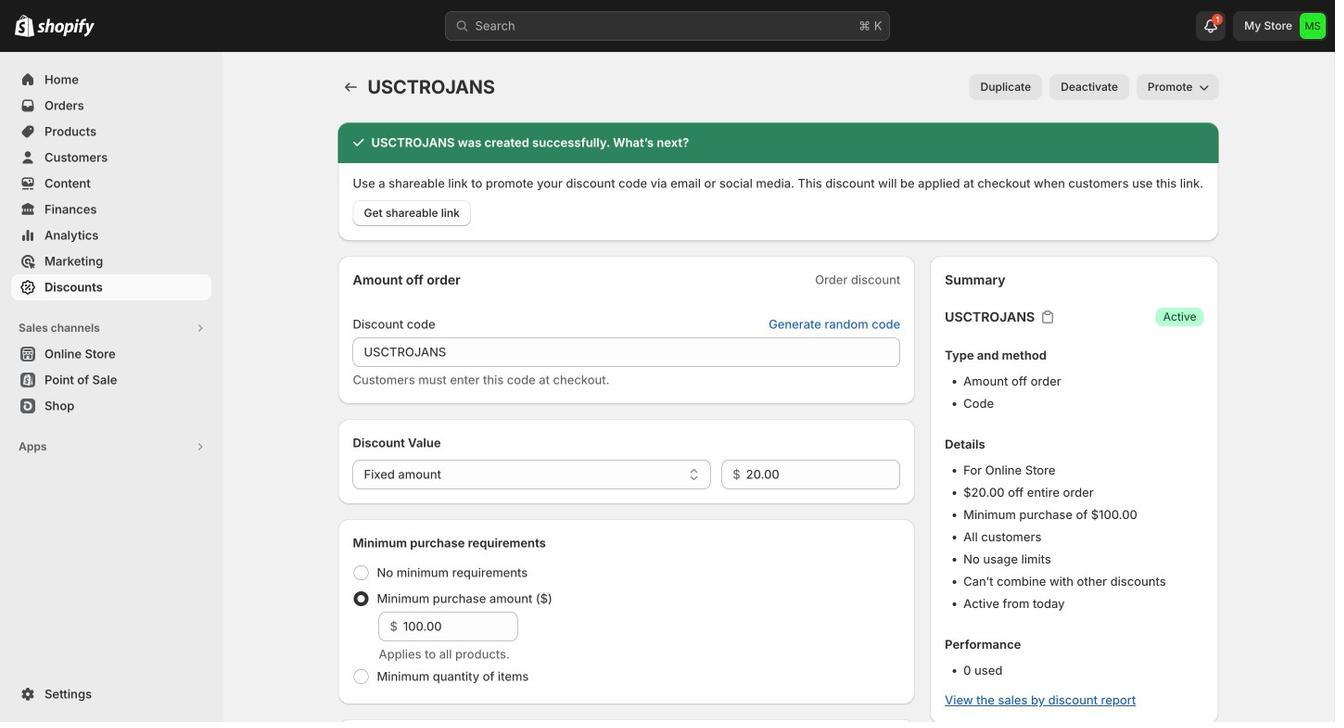 Task type: vqa. For each thing, say whether or not it's contained in the screenshot.
available at the top left of the page
no



Task type: describe. For each thing, give the bounding box(es) containing it.
shopify image
[[37, 18, 95, 37]]

0.00 text field
[[746, 460, 901, 490]]



Task type: locate. For each thing, give the bounding box(es) containing it.
my store image
[[1300, 13, 1326, 39]]

None text field
[[353, 338, 901, 367]]

shopify image
[[15, 15, 34, 37]]

0.00 text field
[[403, 612, 518, 642]]



